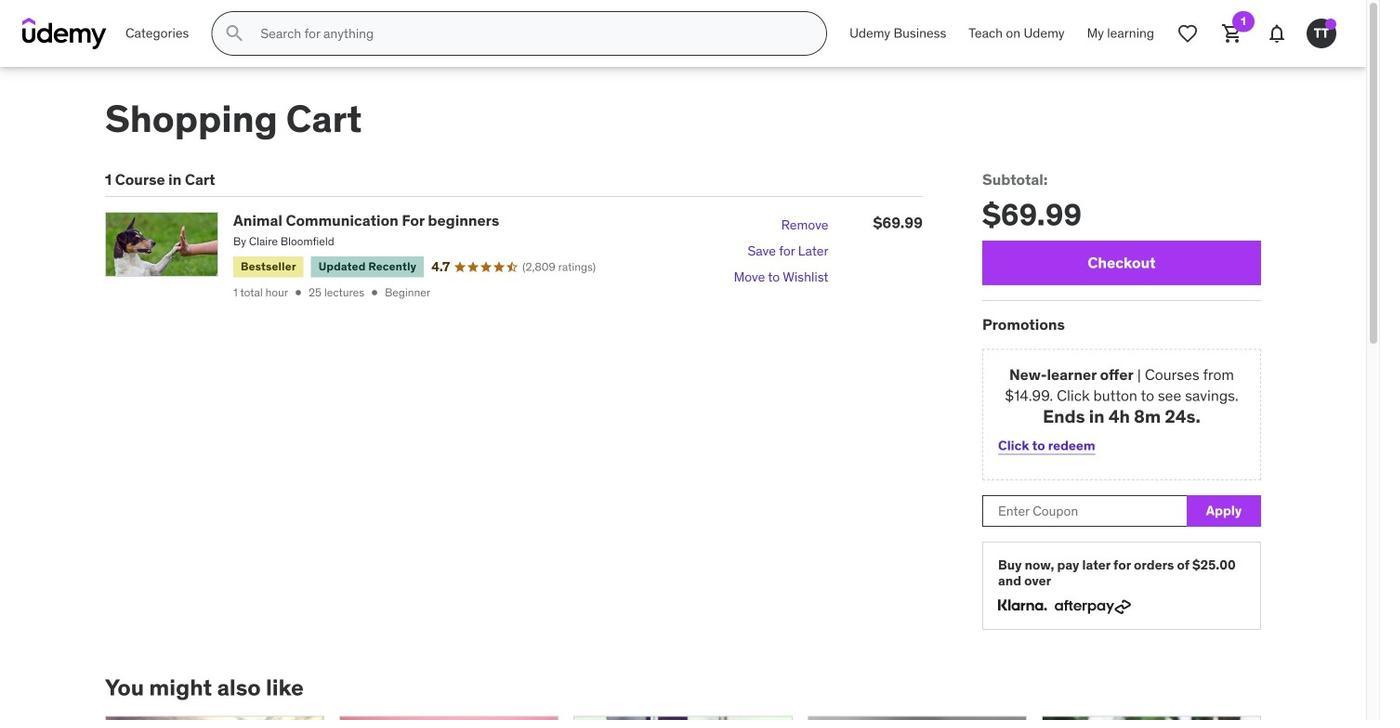 Task type: describe. For each thing, give the bounding box(es) containing it.
xxsmall image
[[368, 286, 381, 299]]

notifications image
[[1266, 22, 1288, 45]]

shopping cart with 1 item image
[[1221, 22, 1244, 45]]

you have alerts image
[[1325, 19, 1337, 30]]

submit search image
[[223, 22, 246, 45]]

klarna image
[[998, 596, 1048, 614]]

xxsmall image
[[292, 286, 305, 299]]

wishlist image
[[1177, 22, 1199, 45]]

afterpay image
[[1055, 600, 1131, 614]]

Search for anything text field
[[257, 18, 804, 49]]

Enter Coupon text field
[[982, 495, 1187, 527]]



Task type: vqa. For each thing, say whether or not it's contained in the screenshot.
2,809 ratings element at the top
yes



Task type: locate. For each thing, give the bounding box(es) containing it.
2,809 ratings element
[[523, 259, 596, 275]]

udemy image
[[22, 18, 107, 49]]



